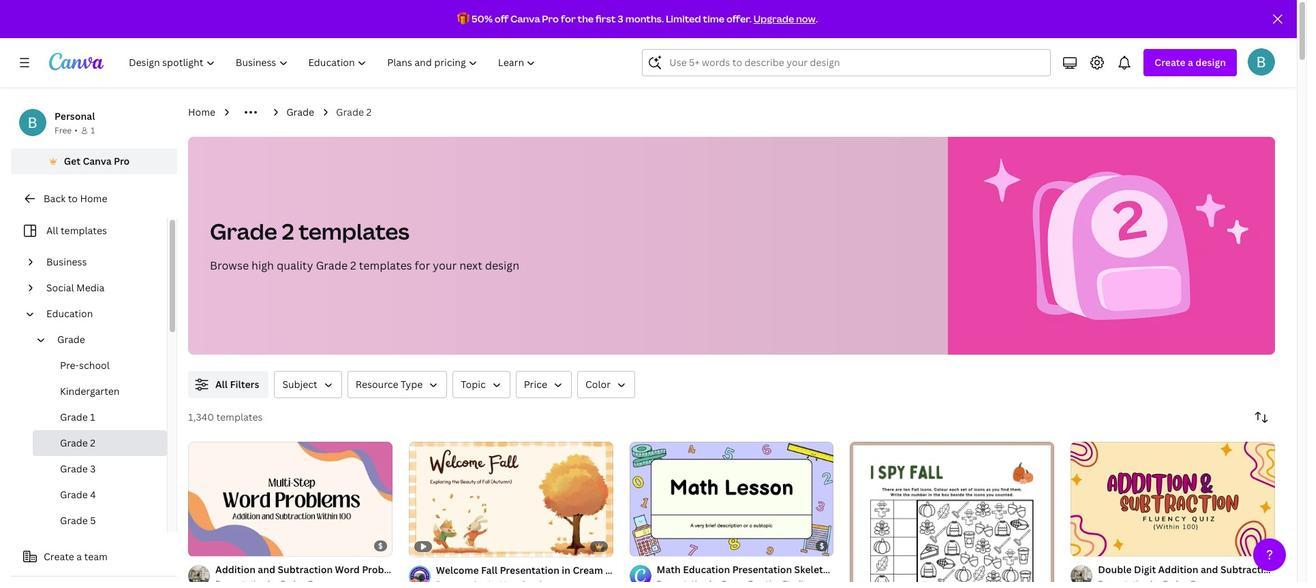 Task type: locate. For each thing, give the bounding box(es) containing it.
presentation for fall
[[500, 564, 560, 577]]

0 horizontal spatial grade 2
[[60, 437, 95, 450]]

in right the skeleton
[[838, 564, 846, 577]]

school
[[79, 359, 110, 372]]

0 vertical spatial grade 2
[[336, 106, 372, 119]]

back
[[44, 192, 66, 205]]

1 vertical spatial canva
[[83, 155, 112, 168]]

price
[[524, 378, 547, 391]]

templates inside the all templates link
[[61, 224, 107, 237]]

2 horizontal spatial a
[[1188, 56, 1194, 69]]

cream
[[573, 564, 603, 577]]

presentation left the skeleton
[[733, 564, 792, 577]]

education right math
[[683, 564, 730, 577]]

1 $ from the left
[[378, 541, 383, 552]]

1 horizontal spatial a
[[849, 564, 854, 577]]

design left brad klo "image"
[[1196, 56, 1227, 69]]

style inside the welcome fall presentation in cream orange and brown hand drawn style link
[[753, 564, 777, 577]]

2 horizontal spatial of
[[1087, 541, 1094, 551]]

of left 13
[[1087, 541, 1094, 551]]

1 horizontal spatial canva
[[511, 12, 540, 25]]

10
[[213, 541, 222, 551]]

style right the drawn
[[753, 564, 777, 577]]

14
[[654, 541, 663, 551]]

for left the
[[561, 12, 576, 25]]

1 left 13
[[1081, 541, 1085, 551]]

canva right 'off'
[[511, 12, 540, 25]]

0 vertical spatial 3
[[618, 12, 624, 25]]

create a design button
[[1144, 49, 1238, 76]]

create inside dropdown button
[[1155, 56, 1186, 69]]

1 vertical spatial create
[[44, 551, 74, 564]]

education down "social media"
[[46, 308, 93, 320]]

for
[[561, 12, 576, 25], [415, 258, 430, 273]]

grade inside grade 4 link
[[60, 489, 88, 502]]

all for all templates
[[46, 224, 58, 237]]

1 left 10 on the left bottom of page
[[198, 541, 202, 551]]

1 vertical spatial home
[[80, 192, 107, 205]]

1 for 1 of 13
[[1081, 541, 1085, 551]]

0 horizontal spatial home
[[80, 192, 107, 205]]

2 of from the left
[[645, 541, 653, 551]]

0 horizontal spatial all
[[46, 224, 58, 237]]

1 horizontal spatial $
[[820, 541, 825, 552]]

1 left "14"
[[639, 541, 643, 551]]

welcome fall presentation in cream orange and brown hand drawn style
[[436, 564, 777, 577]]

1 for 1
[[91, 125, 95, 136]]

of left 10 on the left bottom of page
[[203, 541, 211, 551]]

0 horizontal spatial canva
[[83, 155, 112, 168]]

all down the back on the top of the page
[[46, 224, 58, 237]]

for left your
[[415, 258, 430, 273]]

a
[[1188, 56, 1194, 69], [77, 551, 82, 564], [849, 564, 854, 577]]

a inside "button"
[[77, 551, 82, 564]]

get canva pro
[[64, 155, 130, 168]]

subject
[[283, 378, 318, 391]]

all for all filters
[[215, 378, 228, 391]]

create for create a team
[[44, 551, 74, 564]]

0 vertical spatial all
[[46, 224, 58, 237]]

all
[[46, 224, 58, 237], [215, 378, 228, 391]]

1 horizontal spatial education
[[683, 564, 730, 577]]

grade 2
[[336, 106, 372, 119], [60, 437, 95, 450]]

🎁 50% off canva pro for the first 3 months. limited time offer. upgrade now .
[[458, 12, 818, 25]]

grade inside grade 1 link
[[60, 411, 88, 424]]

1 vertical spatial design
[[485, 258, 520, 273]]

upgrade
[[754, 12, 795, 25]]

social
[[46, 282, 74, 295]]

grade 2 down top level navigation element
[[336, 106, 372, 119]]

1 horizontal spatial pro
[[542, 12, 559, 25]]

2
[[366, 106, 372, 119], [282, 217, 294, 246], [351, 258, 357, 273], [90, 437, 95, 450]]

pro up back to home link
[[114, 155, 130, 168]]

1 horizontal spatial presentation
[[733, 564, 792, 577]]

$
[[378, 541, 383, 552], [820, 541, 825, 552]]

0 vertical spatial canva
[[511, 12, 540, 25]]

1 horizontal spatial style
[[974, 564, 998, 577]]

1 of from the left
[[203, 541, 211, 551]]

grade 4
[[60, 489, 96, 502]]

1 horizontal spatial 3
[[618, 12, 624, 25]]

templates up the 'browse high quality grade 2 templates for your next design'
[[299, 217, 410, 246]]

1 vertical spatial 3
[[90, 463, 96, 476]]

3 up 4
[[90, 463, 96, 476]]

2 down grade 2 templates
[[351, 258, 357, 273]]

grade 3
[[60, 463, 96, 476]]

browse high quality grade 2 templates for your next design
[[210, 258, 520, 273]]

of left "14"
[[645, 541, 653, 551]]

presentation for education
[[733, 564, 792, 577]]

months.
[[626, 12, 664, 25]]

presentation
[[733, 564, 792, 577], [500, 564, 560, 577]]

all inside button
[[215, 378, 228, 391]]

2 $ from the left
[[820, 541, 825, 552]]

1 right •
[[91, 125, 95, 136]]

0 vertical spatial for
[[561, 12, 576, 25]]

style
[[974, 564, 998, 577], [753, 564, 777, 577]]

free •
[[55, 125, 78, 136]]

team
[[84, 551, 108, 564]]

0 vertical spatial education
[[46, 308, 93, 320]]

personal
[[55, 110, 95, 123]]

double digit addition and subtraction math fluency quiz presentation colorful and bold groovy style image
[[1071, 442, 1276, 557]]

1 horizontal spatial of
[[645, 541, 653, 551]]

grade inside grade button
[[57, 333, 85, 346]]

grade 2 down grade 1
[[60, 437, 95, 450]]

1 vertical spatial all
[[215, 378, 228, 391]]

canva inside button
[[83, 155, 112, 168]]

3
[[618, 12, 624, 25], [90, 463, 96, 476]]

0 horizontal spatial $
[[378, 541, 383, 552]]

design inside create a design dropdown button
[[1196, 56, 1227, 69]]

home
[[188, 106, 216, 119], [80, 192, 107, 205]]

education
[[46, 308, 93, 320], [683, 564, 730, 577]]

hand
[[694, 564, 718, 577]]

templates down the back to home
[[61, 224, 107, 237]]

top level navigation element
[[120, 49, 548, 76]]

in
[[838, 564, 846, 577], [562, 564, 571, 577]]

2 down top level navigation element
[[366, 106, 372, 119]]

a inside dropdown button
[[1188, 56, 1194, 69]]

$ for 1 of 14
[[820, 541, 825, 552]]

quality
[[277, 258, 313, 273]]

templates
[[299, 217, 410, 246], [61, 224, 107, 237], [359, 258, 412, 273], [216, 411, 263, 424]]

0 horizontal spatial education
[[46, 308, 93, 320]]

math education presentation skeleton in a purple white black lined style link
[[657, 563, 998, 578]]

13
[[1096, 541, 1104, 551]]

grade 5 link
[[33, 509, 167, 535]]

1 horizontal spatial home
[[188, 106, 216, 119]]

browse
[[210, 258, 249, 273]]

1 horizontal spatial grade 2
[[336, 106, 372, 119]]

design right next
[[485, 258, 520, 273]]

canva right get
[[83, 155, 112, 168]]

0 horizontal spatial a
[[77, 551, 82, 564]]

a for design
[[1188, 56, 1194, 69]]

filters
[[230, 378, 259, 391]]

pro
[[542, 12, 559, 25], [114, 155, 130, 168]]

0 vertical spatial design
[[1196, 56, 1227, 69]]

0 vertical spatial create
[[1155, 56, 1186, 69]]

style right lined
[[974, 564, 998, 577]]

pro left the
[[542, 12, 559, 25]]

0 vertical spatial pro
[[542, 12, 559, 25]]

0 horizontal spatial of
[[203, 541, 211, 551]]

1 horizontal spatial all
[[215, 378, 228, 391]]

0 horizontal spatial create
[[44, 551, 74, 564]]

Search search field
[[670, 50, 1043, 76]]

0 horizontal spatial for
[[415, 258, 430, 273]]

0 horizontal spatial design
[[485, 258, 520, 273]]

a for team
[[77, 551, 82, 564]]

get
[[64, 155, 80, 168]]

1 vertical spatial pro
[[114, 155, 130, 168]]

first
[[596, 12, 616, 25]]

orange
[[606, 564, 639, 577]]

style inside math education presentation skeleton in a purple white black lined style link
[[974, 564, 998, 577]]

3 of from the left
[[1087, 541, 1094, 551]]

white
[[889, 564, 916, 577]]

create a team button
[[11, 544, 177, 571]]

0 vertical spatial home
[[188, 106, 216, 119]]

presentation right fall
[[500, 564, 560, 577]]

grade inside grade 3 link
[[60, 463, 88, 476]]

$ for 1 of 10
[[378, 541, 383, 552]]

all left filters
[[215, 378, 228, 391]]

3 right first
[[618, 12, 624, 25]]

resource
[[356, 378, 399, 391]]

0 horizontal spatial presentation
[[500, 564, 560, 577]]

0 horizontal spatial style
[[753, 564, 777, 577]]

1 horizontal spatial design
[[1196, 56, 1227, 69]]

pre-school link
[[33, 353, 167, 379]]

all templates
[[46, 224, 107, 237]]

of for 14
[[645, 541, 653, 551]]

create for create a design
[[1155, 56, 1186, 69]]

1 horizontal spatial create
[[1155, 56, 1186, 69]]

None search field
[[643, 49, 1052, 76]]

welcome
[[436, 564, 479, 577]]

pro inside button
[[114, 155, 130, 168]]

1 horizontal spatial for
[[561, 12, 576, 25]]

high
[[252, 258, 274, 273]]

0 horizontal spatial pro
[[114, 155, 130, 168]]

create inside "button"
[[44, 551, 74, 564]]

canva
[[511, 12, 540, 25], [83, 155, 112, 168]]

in left cream
[[562, 564, 571, 577]]



Task type: vqa. For each thing, say whether or not it's contained in the screenshot.
LINED
yes



Task type: describe. For each thing, give the bounding box(es) containing it.
drawn
[[721, 564, 751, 577]]

50%
[[472, 12, 493, 25]]

kindergarten
[[60, 385, 120, 398]]

back to home
[[44, 192, 107, 205]]

of for 13
[[1087, 541, 1094, 551]]

home link
[[188, 105, 216, 120]]

free
[[55, 125, 72, 136]]

business link
[[41, 250, 159, 275]]

2 down grade 1 link
[[90, 437, 95, 450]]

style for welcome fall presentation in cream orange and brown hand drawn style
[[753, 564, 777, 577]]

🎁
[[458, 12, 470, 25]]

the
[[578, 12, 594, 25]]

upgrade now button
[[754, 12, 816, 25]]

Sort by button
[[1248, 404, 1276, 432]]

now
[[797, 12, 816, 25]]

grade inside grade 5 link
[[60, 515, 88, 528]]

price button
[[516, 372, 572, 399]]

1,340
[[188, 411, 214, 424]]

2 up quality
[[282, 217, 294, 246]]

templates down all filters
[[216, 411, 263, 424]]

all filters button
[[188, 372, 269, 399]]

social media
[[46, 282, 105, 295]]

grade 4 link
[[33, 483, 167, 509]]

0 horizontal spatial in
[[562, 564, 571, 577]]

off
[[495, 12, 509, 25]]

all templates link
[[19, 218, 159, 244]]

•
[[74, 125, 78, 136]]

1 vertical spatial education
[[683, 564, 730, 577]]

4
[[90, 489, 96, 502]]

1 vertical spatial for
[[415, 258, 430, 273]]

of for 10
[[203, 541, 211, 551]]

grade 1
[[60, 411, 95, 424]]

color button
[[577, 372, 635, 399]]

resource type
[[356, 378, 423, 391]]

fall
[[481, 564, 498, 577]]

style for math education presentation skeleton in a purple white black lined style
[[974, 564, 998, 577]]

black
[[919, 564, 944, 577]]

subject button
[[274, 372, 342, 399]]

limited
[[666, 12, 701, 25]]

welcome fall presentation in cream orange and brown hand drawn style link
[[436, 564, 777, 579]]

math education presentation skeleton in a purple white black lined style
[[657, 564, 998, 577]]

.
[[816, 12, 818, 25]]

get canva pro button
[[11, 149, 177, 175]]

pre-
[[60, 359, 79, 372]]

your
[[433, 258, 457, 273]]

resource type button
[[348, 372, 447, 399]]

5
[[90, 515, 96, 528]]

1 of 14 link
[[630, 442, 834, 557]]

all filters
[[215, 378, 259, 391]]

1,340 templates
[[188, 411, 263, 424]]

skeleton
[[795, 564, 835, 577]]

back to home link
[[11, 185, 177, 213]]

brown
[[661, 564, 691, 577]]

math education presentation skeleton in a purple white black lined style image
[[630, 442, 834, 557]]

and
[[641, 564, 659, 577]]

1 of 10
[[198, 541, 222, 551]]

social media link
[[41, 275, 159, 301]]

1 of 14
[[639, 541, 663, 551]]

business
[[46, 256, 87, 269]]

offer.
[[727, 12, 752, 25]]

color
[[586, 378, 611, 391]]

1 vertical spatial grade 2
[[60, 437, 95, 450]]

1 for 1 of 10
[[198, 541, 202, 551]]

math
[[657, 564, 681, 577]]

grade 5
[[60, 515, 96, 528]]

1 for 1 of 14
[[639, 541, 643, 551]]

topic
[[461, 378, 486, 391]]

1 of 13 link
[[1071, 442, 1276, 557]]

pre-school
[[60, 359, 110, 372]]

type
[[401, 378, 423, 391]]

grade 2 templates
[[210, 217, 410, 246]]

purple
[[856, 564, 887, 577]]

topic button
[[453, 372, 510, 399]]

grade button
[[52, 327, 159, 353]]

media
[[76, 282, 105, 295]]

brad klo image
[[1248, 48, 1276, 76]]

lined
[[946, 564, 972, 577]]

i spy fall worksheet green brown image
[[851, 443, 1055, 583]]

time
[[703, 12, 725, 25]]

grade 3 link
[[33, 457, 167, 483]]

0 horizontal spatial 3
[[90, 463, 96, 476]]

kindergarten link
[[33, 379, 167, 405]]

1 down kindergarten
[[90, 411, 95, 424]]

templates left your
[[359, 258, 412, 273]]

create a team
[[44, 551, 108, 564]]

addition and subtraction word problems math presentation orange in pink and purple groovy style image
[[188, 442, 393, 557]]

education link
[[41, 301, 159, 327]]

1 of 13
[[1081, 541, 1104, 551]]

1 horizontal spatial in
[[838, 564, 846, 577]]

create a design
[[1155, 56, 1227, 69]]

to
[[68, 192, 78, 205]]

next
[[460, 258, 483, 273]]



